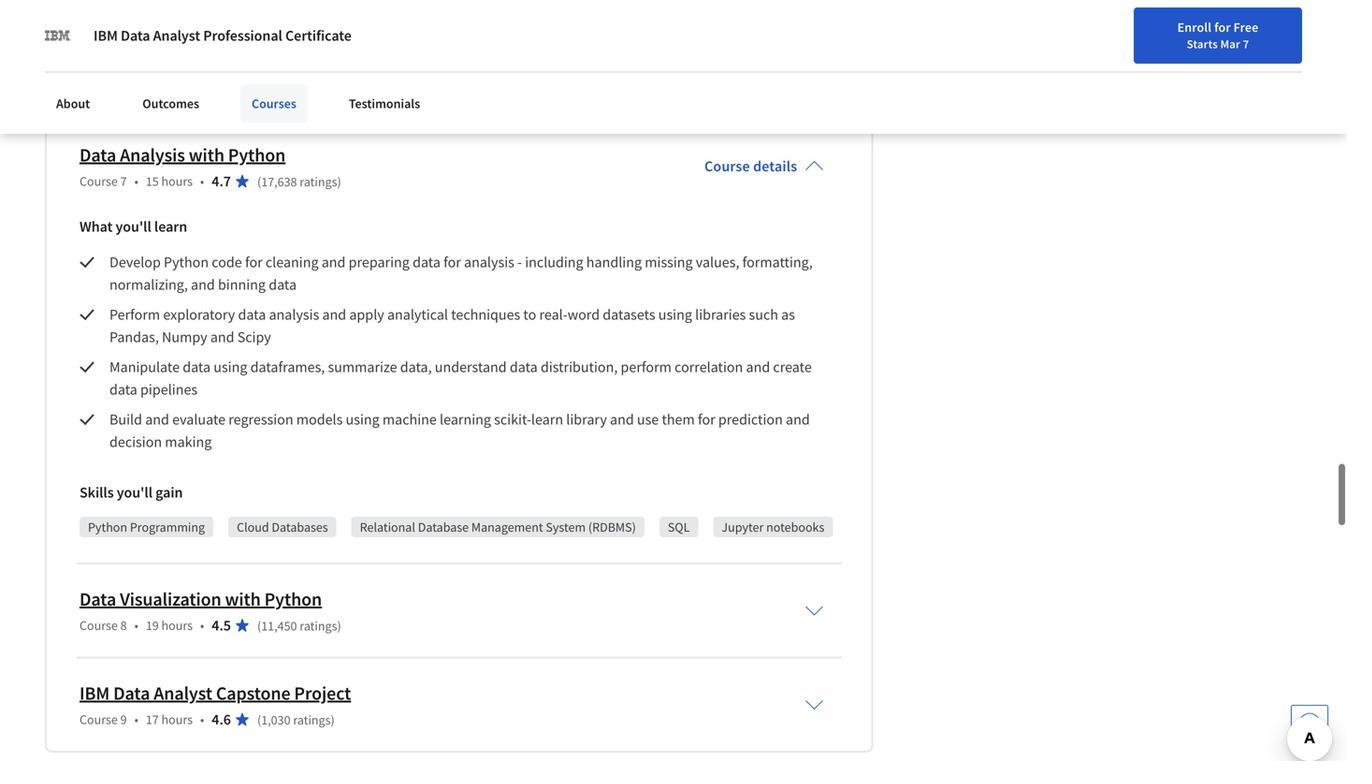 Task type: locate. For each thing, give the bounding box(es) containing it.
ibm right ibm icon
[[94, 26, 118, 45]]

about
[[56, 95, 90, 112]]

data up course 7 • 15 hours •
[[80, 143, 116, 167]]

learn
[[154, 217, 187, 236], [532, 410, 564, 429]]

scikit-
[[494, 410, 532, 429]]

hours right 17
[[162, 711, 193, 728]]

) right the 17,638
[[337, 173, 341, 190]]

0 vertical spatial analysis
[[464, 253, 515, 271]]

for
[[1215, 19, 1232, 36], [245, 253, 263, 271], [444, 253, 461, 271], [698, 410, 716, 429]]

1 vertical spatial )
[[337, 617, 341, 634]]

with up 4.5
[[225, 587, 261, 611]]

1 vertical spatial hours
[[162, 617, 193, 634]]

0 vertical spatial )
[[337, 173, 341, 190]]

1 vertical spatial gain
[[156, 483, 183, 502]]

course for data analysis with python
[[80, 173, 118, 190]]

2 skills from the top
[[80, 483, 114, 502]]

gain up outcomes link
[[156, 39, 183, 58]]

• left 4.5
[[200, 617, 204, 634]]

1 gain from the top
[[156, 39, 183, 58]]

1 vertical spatial you'll
[[116, 217, 151, 236]]

0 vertical spatial you'll
[[117, 39, 153, 58]]

ratings right 11,450
[[300, 617, 337, 634]]

course left 8
[[80, 617, 118, 634]]

2 vertical spatial (
[[257, 711, 261, 728]]

2 vertical spatial )
[[331, 711, 335, 728]]

( right 4.7
[[257, 173, 261, 190]]

1 ( from the top
[[257, 173, 261, 190]]

hours for data
[[162, 711, 193, 728]]

python for you'll
[[192, 74, 232, 91]]

2 gain from the top
[[156, 483, 183, 502]]

0 horizontal spatial programming
[[130, 519, 205, 535]]

1 vertical spatial using
[[214, 358, 248, 376]]

1 skills from the top
[[80, 39, 114, 58]]

and left apply
[[322, 305, 347, 324]]

0 vertical spatial learn
[[154, 217, 187, 236]]

what you'll learn
[[80, 217, 187, 236]]

machine
[[383, 410, 437, 429]]

build and evaluate regression models using machine learning scikit-learn library and use them for prediction and decision making
[[110, 410, 813, 451]]

2 vertical spatial you'll
[[117, 483, 153, 502]]

exploratory
[[163, 305, 235, 324]]

ibm data analyst professional certificate
[[94, 26, 352, 45]]

1 vertical spatial programming
[[130, 519, 205, 535]]

analysis inside develop python code for cleaning and preparing data for analysis - including handling missing values, formatting, normalizing, and binning data
[[464, 253, 515, 271]]

ibm up course 9 • 17 hours • in the left bottom of the page
[[80, 681, 110, 705]]

0 vertical spatial skills
[[80, 39, 114, 58]]

7 left the 15
[[120, 173, 127, 190]]

1 vertical spatial learn
[[532, 410, 564, 429]]

and left scipy
[[210, 328, 235, 346]]

skills inside skills you'll gain python programming
[[80, 39, 114, 58]]

0 vertical spatial analyst
[[153, 26, 200, 45]]

analysis
[[120, 143, 185, 167]]

17,638
[[261, 173, 297, 190]]

4.6
[[212, 710, 231, 729]]

using left libraries
[[659, 305, 693, 324]]

2 ( from the top
[[257, 617, 261, 634]]

python left code
[[164, 253, 209, 271]]

skills for skills you'll gain python programming
[[80, 39, 114, 58]]

7 right mar
[[1244, 37, 1250, 51]]

0 horizontal spatial learn
[[154, 217, 187, 236]]

system
[[546, 519, 586, 535]]

analyst for professional
[[153, 26, 200, 45]]

python up ( 11,450 ratings )
[[265, 587, 322, 611]]

hours for analysis
[[162, 173, 193, 190]]

2 hours from the top
[[162, 617, 193, 634]]

analyst for capstone
[[154, 681, 212, 705]]

course up what
[[80, 173, 118, 190]]

( for ibm data analyst capstone project
[[257, 711, 261, 728]]

1 vertical spatial (
[[257, 617, 261, 634]]

you'll for what you'll learn
[[116, 217, 151, 236]]

relational
[[360, 519, 416, 535]]

datasets
[[603, 305, 656, 324]]

gain
[[156, 39, 183, 58], [156, 483, 183, 502]]

using down scipy
[[214, 358, 248, 376]]

skills
[[80, 39, 114, 58], [80, 483, 114, 502]]

2 vertical spatial ratings
[[293, 711, 331, 728]]

skills right ibm icon
[[80, 39, 114, 58]]

2 horizontal spatial using
[[659, 305, 693, 324]]

1 horizontal spatial using
[[346, 410, 380, 429]]

None search field
[[267, 12, 576, 49]]

python up outcomes
[[192, 74, 232, 91]]

• left the 15
[[134, 173, 138, 190]]

1 horizontal spatial learn
[[532, 410, 564, 429]]

• left 4.7
[[200, 173, 204, 190]]

course 7 • 15 hours •
[[80, 173, 204, 190]]

data down numpy
[[183, 358, 211, 376]]

0 vertical spatial hours
[[162, 173, 193, 190]]

1 vertical spatial ibm
[[80, 681, 110, 705]]

ratings down 'project' in the left bottom of the page
[[293, 711, 331, 728]]

programming up courses
[[234, 74, 309, 91]]

summarize
[[328, 358, 397, 376]]

) for ibm data analyst capstone project
[[331, 711, 335, 728]]

1 hours from the top
[[162, 173, 193, 190]]

you'll
[[117, 39, 153, 58], [116, 217, 151, 236], [117, 483, 153, 502]]

sql
[[668, 519, 690, 535]]

regression
[[229, 410, 294, 429]]

for up mar
[[1215, 19, 1232, 36]]

hours for visualization
[[162, 617, 193, 634]]

1 horizontal spatial analysis
[[464, 253, 515, 271]]

to
[[524, 305, 537, 324]]

professional
[[203, 26, 283, 45]]

using inside build and evaluate regression models using machine learning scikit-learn library and use them for prediction and decision making
[[346, 410, 380, 429]]

numpy
[[162, 328, 207, 346]]

( down capstone
[[257, 711, 261, 728]]

menu item
[[1012, 19, 1133, 80]]

1 vertical spatial skills
[[80, 483, 114, 502]]

starts
[[1188, 37, 1219, 51]]

jupyter
[[722, 519, 764, 535]]

15
[[146, 173, 159, 190]]

coursera image
[[22, 15, 141, 45]]

analytical
[[387, 305, 448, 324]]

0 vertical spatial gain
[[156, 39, 183, 58]]

) right 11,450
[[337, 617, 341, 634]]

) down 'project' in the left bottom of the page
[[331, 711, 335, 728]]

0 vertical spatial (
[[257, 173, 261, 190]]

and right prediction
[[786, 410, 810, 429]]

0 vertical spatial ratings
[[300, 173, 337, 190]]

course left 9
[[80, 711, 118, 728]]

relational database management system (rdbms)
[[360, 519, 636, 535]]

analysis left -
[[464, 253, 515, 271]]

course left details
[[705, 157, 750, 176]]

data up scipy
[[238, 305, 266, 324]]

use
[[637, 410, 659, 429]]

python down skills you'll gain
[[88, 519, 127, 535]]

normalizing,
[[110, 275, 188, 294]]

develop
[[110, 253, 161, 271]]

programming
[[234, 74, 309, 91], [130, 519, 205, 535]]

python up the 17,638
[[228, 143, 286, 167]]

1 horizontal spatial with
[[225, 587, 261, 611]]

gain up python programming on the left bottom
[[156, 483, 183, 502]]

binning
[[218, 275, 266, 294]]

0 vertical spatial using
[[659, 305, 693, 324]]

mar
[[1221, 37, 1241, 51]]

using right models
[[346, 410, 380, 429]]

0 horizontal spatial with
[[189, 143, 225, 167]]

perform exploratory data analysis and apply analytical techniques to real-word datasets using libraries such as pandas, numpy and scipy
[[110, 305, 799, 346]]

1 horizontal spatial programming
[[234, 74, 309, 91]]

data up course 8 • 19 hours •
[[80, 587, 116, 611]]

project
[[294, 681, 351, 705]]

)
[[337, 173, 341, 190], [337, 617, 341, 634], [331, 711, 335, 728]]

enroll for free starts mar 7
[[1178, 19, 1259, 51]]

3 ( from the top
[[257, 711, 261, 728]]

1 vertical spatial ratings
[[300, 617, 337, 634]]

0 horizontal spatial using
[[214, 358, 248, 376]]

ratings right the 17,638
[[300, 173, 337, 190]]

correlation
[[675, 358, 744, 376]]

analysis
[[464, 253, 515, 271], [269, 305, 319, 324]]

you'll inside skills you'll gain python programming
[[117, 39, 153, 58]]

python for visualization
[[265, 587, 322, 611]]

with up 4.7
[[189, 143, 225, 167]]

( 11,450 ratings )
[[257, 617, 341, 634]]

( right 4.5
[[257, 617, 261, 634]]

programming down skills you'll gain
[[130, 519, 205, 535]]

( for data analysis with python
[[257, 173, 261, 190]]

0 horizontal spatial 7
[[120, 173, 127, 190]]

models
[[297, 410, 343, 429]]

cleaning
[[266, 253, 319, 271]]

analyst up 17
[[154, 681, 212, 705]]

course 9 • 17 hours •
[[80, 711, 204, 728]]

analysis inside 'perform exploratory data analysis and apply analytical techniques to real-word datasets using libraries such as pandas, numpy and scipy'
[[269, 305, 319, 324]]

learn down the 15
[[154, 217, 187, 236]]

1 vertical spatial with
[[225, 587, 261, 611]]

and
[[322, 253, 346, 271], [191, 275, 215, 294], [322, 305, 347, 324], [210, 328, 235, 346], [747, 358, 771, 376], [145, 410, 169, 429], [610, 410, 634, 429], [786, 410, 810, 429]]

-
[[518, 253, 522, 271]]

for right them
[[698, 410, 716, 429]]

data analysis with python
[[80, 143, 286, 167]]

using
[[659, 305, 693, 324], [214, 358, 248, 376], [346, 410, 380, 429]]

courses link
[[241, 84, 308, 123]]

ratings for data analysis with python
[[300, 173, 337, 190]]

0 vertical spatial with
[[189, 143, 225, 167]]

1 vertical spatial analyst
[[154, 681, 212, 705]]

course
[[705, 157, 750, 176], [80, 173, 118, 190], [80, 617, 118, 634], [80, 711, 118, 728]]

hours right the 15
[[162, 173, 193, 190]]

analysis up scipy
[[269, 305, 319, 324]]

learn left "library"
[[532, 410, 564, 429]]

1 vertical spatial 7
[[120, 173, 127, 190]]

0 horizontal spatial analysis
[[269, 305, 319, 324]]

for up binning
[[245, 253, 263, 271]]

you'll up develop
[[116, 217, 151, 236]]

7
[[1244, 37, 1250, 51], [120, 173, 127, 190]]

4.7
[[212, 172, 231, 190]]

visualization
[[120, 587, 222, 611]]

data
[[121, 26, 150, 45], [80, 143, 116, 167], [80, 587, 116, 611], [113, 681, 150, 705]]

0 vertical spatial ibm
[[94, 26, 118, 45]]

(
[[257, 173, 261, 190], [257, 617, 261, 634], [257, 711, 261, 728]]

for inside build and evaluate regression models using machine learning scikit-learn library and use them for prediction and decision making
[[698, 410, 716, 429]]

1 vertical spatial analysis
[[269, 305, 319, 324]]

2 vertical spatial using
[[346, 410, 380, 429]]

7 inside enroll for free starts mar 7
[[1244, 37, 1250, 51]]

analyst left professional
[[153, 26, 200, 45]]

you'll up outcomes link
[[117, 39, 153, 58]]

such
[[749, 305, 779, 324]]

formatting,
[[743, 253, 813, 271]]

with
[[189, 143, 225, 167], [225, 587, 261, 611]]

1 horizontal spatial 7
[[1244, 37, 1250, 51]]

0 vertical spatial 7
[[1244, 37, 1250, 51]]

ibm
[[94, 26, 118, 45], [80, 681, 110, 705]]

course details
[[705, 157, 798, 176]]

real-
[[540, 305, 568, 324]]

data
[[413, 253, 441, 271], [269, 275, 297, 294], [238, 305, 266, 324], [183, 358, 211, 376], [510, 358, 538, 376], [110, 380, 137, 399]]

ratings for data visualization with python
[[300, 617, 337, 634]]

0 vertical spatial programming
[[234, 74, 309, 91]]

3 hours from the top
[[162, 711, 193, 728]]

hours right 19
[[162, 617, 193, 634]]

distribution,
[[541, 358, 618, 376]]

python inside skills you'll gain python programming
[[192, 74, 232, 91]]

skills up python programming on the left bottom
[[80, 483, 114, 502]]

and left create
[[747, 358, 771, 376]]

you'll up python programming on the left bottom
[[117, 483, 153, 502]]

gain inside skills you'll gain python programming
[[156, 39, 183, 58]]

• right 8
[[134, 617, 138, 634]]

2 vertical spatial hours
[[162, 711, 193, 728]]



Task type: describe. For each thing, give the bounding box(es) containing it.
data down "cleaning" on the top
[[269, 275, 297, 294]]

and right "cleaning" on the top
[[322, 253, 346, 271]]

library
[[567, 410, 607, 429]]

course 8 • 19 hours •
[[80, 617, 204, 634]]

preparing
[[349, 253, 410, 271]]

and up decision
[[145, 410, 169, 429]]

gain for skills you'll gain python programming
[[156, 39, 183, 58]]

ibm for ibm data analyst professional certificate
[[94, 26, 118, 45]]

word
[[568, 305, 600, 324]]

data visualization with python
[[80, 587, 322, 611]]

details
[[754, 157, 798, 176]]

data down the to
[[510, 358, 538, 376]]

databases
[[272, 519, 328, 535]]

gain for skills you'll gain
[[156, 483, 183, 502]]

data right preparing
[[413, 253, 441, 271]]

skills you'll gain
[[80, 483, 183, 502]]

using inside manipulate data using dataframes, summarize data, understand data distribution, perform correlation and create data pipelines
[[214, 358, 248, 376]]

with for analysis
[[189, 143, 225, 167]]

cloud
[[237, 519, 269, 535]]

create
[[774, 358, 812, 376]]

notebooks
[[767, 519, 825, 535]]

ibm data analyst capstone project link
[[80, 681, 351, 705]]

• right 9
[[134, 711, 138, 728]]

course inside dropdown button
[[705, 157, 750, 176]]

and left use
[[610, 410, 634, 429]]

python for analysis
[[228, 143, 286, 167]]

develop python code for cleaning and preparing data for analysis - including handling missing values, formatting, normalizing, and binning data
[[110, 253, 816, 294]]

( for data visualization with python
[[257, 617, 261, 634]]

programming inside skills you'll gain python programming
[[234, 74, 309, 91]]

help center image
[[1299, 712, 1322, 735]]

decision
[[110, 432, 162, 451]]

11,450
[[261, 617, 297, 634]]

perform
[[110, 305, 160, 324]]

missing
[[645, 253, 693, 271]]

jupyter notebooks
[[722, 519, 825, 535]]

pipelines
[[140, 380, 198, 399]]

skills you'll gain python programming
[[80, 39, 309, 91]]

1,030
[[261, 711, 291, 728]]

evaluate
[[172, 410, 226, 429]]

manipulate data using dataframes, summarize data, understand data distribution, perform correlation and create data pipelines
[[110, 358, 815, 399]]

ibm image
[[45, 22, 71, 49]]

what
[[80, 217, 113, 236]]

libraries
[[696, 305, 746, 324]]

about link
[[45, 84, 101, 123]]

learn inside build and evaluate regression models using machine learning scikit-learn library and use them for prediction and decision making
[[532, 410, 564, 429]]

data inside 'perform exploratory data analysis and apply analytical techniques to real-word datasets using libraries such as pandas, numpy and scipy'
[[238, 305, 266, 324]]

enroll
[[1178, 19, 1212, 36]]

testimonials link
[[338, 84, 432, 123]]

including
[[525, 253, 584, 271]]

courses
[[252, 95, 297, 112]]

dataframes,
[[251, 358, 325, 376]]

them
[[662, 410, 695, 429]]

with for visualization
[[225, 587, 261, 611]]

data up 9
[[113, 681, 150, 705]]

values,
[[696, 253, 740, 271]]

ibm for ibm data analyst capstone project
[[80, 681, 110, 705]]

techniques
[[451, 305, 521, 324]]

python programming
[[88, 519, 205, 535]]

17
[[146, 711, 159, 728]]

learning
[[440, 410, 491, 429]]

testimonials
[[349, 95, 420, 112]]

data up outcomes link
[[121, 26, 150, 45]]

python inside develop python code for cleaning and preparing data for analysis - including handling missing values, formatting, normalizing, and binning data
[[164, 253, 209, 271]]

outcomes link
[[131, 84, 211, 123]]

(rdbms)
[[589, 519, 636, 535]]

cloud databases
[[237, 519, 328, 535]]

certificate
[[285, 26, 352, 45]]

making
[[165, 432, 212, 451]]

data,
[[400, 358, 432, 376]]

19
[[146, 617, 159, 634]]

course for ibm data analyst capstone project
[[80, 711, 118, 728]]

as
[[782, 305, 796, 324]]

you'll for skills you'll gain
[[117, 483, 153, 502]]

• left 4.6
[[200, 711, 204, 728]]

course for data visualization with python
[[80, 617, 118, 634]]

perform
[[621, 358, 672, 376]]

for up "techniques"
[[444, 253, 461, 271]]

pandas,
[[110, 328, 159, 346]]

and inside manipulate data using dataframes, summarize data, understand data distribution, perform correlation and create data pipelines
[[747, 358, 771, 376]]

( 17,638 ratings )
[[257, 173, 341, 190]]

course details button
[[690, 131, 839, 202]]

ratings for ibm data analyst capstone project
[[293, 711, 331, 728]]

understand
[[435, 358, 507, 376]]

using inside 'perform exploratory data analysis and apply analytical techniques to real-word datasets using libraries such as pandas, numpy and scipy'
[[659, 305, 693, 324]]

) for data visualization with python
[[337, 617, 341, 634]]

) for data analysis with python
[[337, 173, 341, 190]]

data analysis with python link
[[80, 143, 286, 167]]

9
[[120, 711, 127, 728]]

8
[[120, 617, 127, 634]]

for inside enroll for free starts mar 7
[[1215, 19, 1232, 36]]

free
[[1234, 19, 1259, 36]]

capstone
[[216, 681, 291, 705]]

data up the build
[[110, 380, 137, 399]]

you'll for skills you'll gain python programming
[[117, 39, 153, 58]]

and up exploratory on the left top
[[191, 275, 215, 294]]

manipulate
[[110, 358, 180, 376]]

management
[[472, 519, 543, 535]]

prediction
[[719, 410, 783, 429]]

4.5
[[212, 616, 231, 635]]

ibm data analyst capstone project
[[80, 681, 351, 705]]

handling
[[587, 253, 642, 271]]

scipy
[[237, 328, 271, 346]]

( 1,030 ratings )
[[257, 711, 335, 728]]

skills for skills you'll gain
[[80, 483, 114, 502]]

apply
[[349, 305, 384, 324]]



Task type: vqa. For each thing, say whether or not it's contained in the screenshot.
'PIPELINES'
yes



